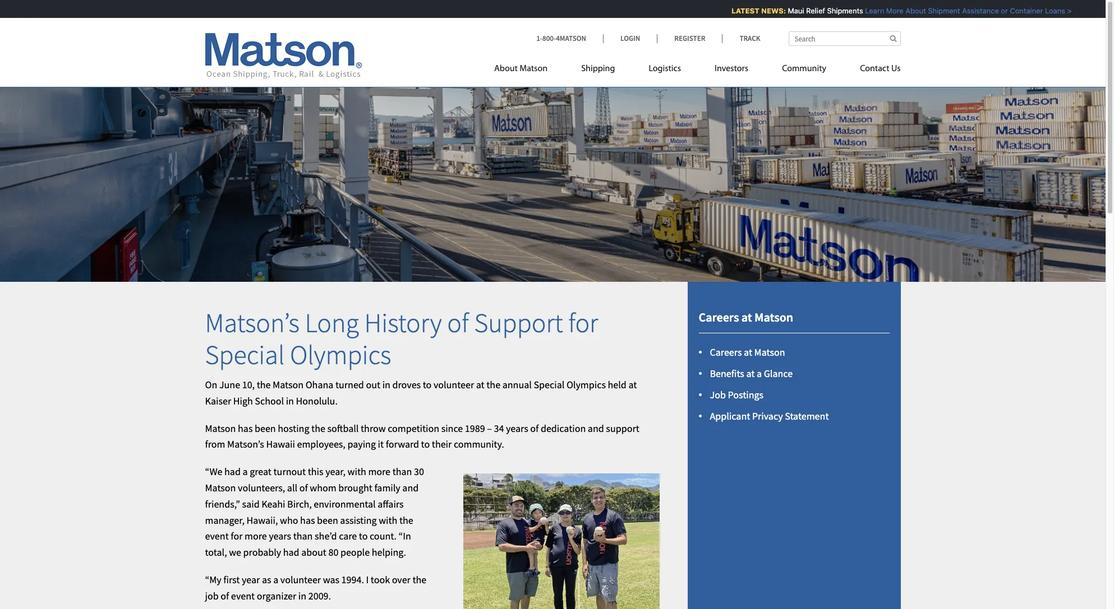 Task type: vqa. For each thing, say whether or not it's contained in the screenshot.
THE T&C to the middle
no



Task type: locate. For each thing, give the bounding box(es) containing it.
has down 'birch,'
[[300, 514, 315, 527]]

special up 10,
[[205, 339, 285, 372]]

1 vertical spatial matson's
[[227, 438, 264, 451]]

0 vertical spatial matson's
[[205, 306, 300, 340]]

for
[[569, 306, 598, 340], [231, 530, 243, 543]]

careers at matson up "benefits at a glance" "link" at the right of the page
[[710, 346, 785, 359]]

a inside "we had a great turnout this year, with more than 30 matson volunteers, all of whom brought family and friends," said keahi birch, environmental affairs manager, hawaii, who has been assisting with the event for more years than she'd care to count. "in total, we probably had about 80 people helping.
[[243, 466, 248, 479]]

to left the their
[[421, 438, 430, 451]]

2 vertical spatial a
[[273, 574, 278, 587]]

careers up the careers at matson link
[[699, 310, 739, 325]]

matson up the from
[[205, 422, 236, 435]]

1 vertical spatial special
[[534, 379, 565, 392]]

0 horizontal spatial olympics
[[290, 339, 391, 372]]

of inside "my first year as a volunteer was 1994. i took over the job of event organizer in 2009.
[[221, 590, 229, 603]]

0 vertical spatial than
[[393, 466, 412, 479]]

a left great
[[243, 466, 248, 479]]

1 horizontal spatial and
[[588, 422, 604, 435]]

softball
[[327, 422, 359, 435]]

register
[[675, 34, 705, 43]]

matson has been hosting the softball throw competition since 1989 – 34 years of dedication and support from matson's hawaii employees, paying it forward to their community.
[[205, 422, 639, 451]]

said
[[242, 498, 260, 511]]

1 horizontal spatial been
[[317, 514, 338, 527]]

the right over
[[413, 574, 427, 587]]

container
[[1004, 6, 1037, 15]]

0 vertical spatial and
[[588, 422, 604, 435]]

1 vertical spatial careers
[[710, 346, 742, 359]]

about
[[900, 6, 920, 15], [494, 65, 518, 74]]

34
[[494, 422, 504, 435]]

0 horizontal spatial has
[[238, 422, 253, 435]]

1 vertical spatial volunteer
[[280, 574, 321, 587]]

than
[[393, 466, 412, 479], [293, 530, 313, 543]]

0 vertical spatial with
[[348, 466, 366, 479]]

0 vertical spatial a
[[757, 367, 762, 380]]

0 horizontal spatial years
[[269, 530, 291, 543]]

matson inside "we had a great turnout this year, with more than 30 matson volunteers, all of whom brought family and friends," said keahi birch, environmental affairs manager, hawaii, who has been assisting with the event for more years than she'd care to count. "in total, we probably had about 80 people helping.
[[205, 482, 236, 495]]

than left 30
[[393, 466, 412, 479]]

from
[[205, 438, 225, 451]]

1 horizontal spatial in
[[298, 590, 306, 603]]

more up family
[[368, 466, 391, 479]]

and left support
[[588, 422, 604, 435]]

1 horizontal spatial event
[[231, 590, 255, 603]]

0 vertical spatial has
[[238, 422, 253, 435]]

1 vertical spatial event
[[231, 590, 255, 603]]

with down affairs
[[379, 514, 397, 527]]

volunteer up since
[[434, 379, 474, 392]]

to right droves
[[423, 379, 432, 392]]

been inside the matson has been hosting the softball throw competition since 1989 – 34 years of dedication and support from matson's hawaii employees, paying it forward to their community.
[[255, 422, 276, 435]]

their
[[432, 438, 452, 451]]

1 vertical spatial for
[[231, 530, 243, 543]]

track link
[[722, 34, 761, 43]]

0 vertical spatial been
[[255, 422, 276, 435]]

at left annual
[[476, 379, 485, 392]]

the up '"in' at bottom
[[399, 514, 413, 527]]

1 vertical spatial to
[[421, 438, 430, 451]]

investors link
[[698, 59, 765, 82]]

2 vertical spatial to
[[359, 530, 368, 543]]

logistics
[[649, 65, 681, 74]]

had right "we
[[224, 466, 241, 479]]

glance
[[764, 367, 793, 380]]

0 vertical spatial years
[[506, 422, 528, 435]]

1 vertical spatial in
[[286, 395, 294, 408]]

1 horizontal spatial years
[[506, 422, 528, 435]]

matson inside the matson has been hosting the softball throw competition since 1989 – 34 years of dedication and support from matson's hawaii employees, paying it forward to their community.
[[205, 422, 236, 435]]

postings
[[728, 389, 764, 402]]

applicant privacy statement link
[[710, 410, 829, 423]]

2009.
[[308, 590, 331, 603]]

0 horizontal spatial with
[[348, 466, 366, 479]]

has
[[238, 422, 253, 435], [300, 514, 315, 527]]

Search search field
[[789, 31, 901, 46]]

total,
[[205, 547, 227, 559]]

the inside the matson has been hosting the softball throw competition since 1989 – 34 years of dedication and support from matson's hawaii employees, paying it forward to their community.
[[311, 422, 325, 435]]

0 horizontal spatial about
[[494, 65, 518, 74]]

volunteer inside on june 10, the matson ohana turned out in droves to volunteer at the annual special olympics held at kaiser high school in honolulu.
[[434, 379, 474, 392]]

0 vertical spatial careers at matson
[[699, 310, 793, 325]]

1 horizontal spatial about
[[900, 6, 920, 15]]

been inside "we had a great turnout this year, with more than 30 matson volunteers, all of whom brought family and friends," said keahi birch, environmental affairs manager, hawaii, who has been assisting with the event for more years than she'd care to count. "in total, we probably had about 80 people helping.
[[317, 514, 338, 527]]

took
[[371, 574, 390, 587]]

of right the all
[[299, 482, 308, 495]]

ohana
[[306, 379, 333, 392]]

0 vertical spatial for
[[569, 306, 598, 340]]

of right 'history' on the left of the page
[[447, 306, 469, 340]]

investors
[[715, 65, 749, 74]]

about
[[301, 547, 326, 559]]

event down year
[[231, 590, 255, 603]]

a right as
[[273, 574, 278, 587]]

count.
[[370, 530, 397, 543]]

in left 2009.
[[298, 590, 306, 603]]

1 horizontal spatial with
[[379, 514, 397, 527]]

careers at matson up the careers at matson link
[[699, 310, 793, 325]]

for inside "we had a great turnout this year, with more than 30 matson volunteers, all of whom brought family and friends," said keahi birch, environmental affairs manager, hawaii, who has been assisting with the event for more years than she'd care to count. "in total, we probably had about 80 people helping.
[[231, 530, 243, 543]]

0 vertical spatial special
[[205, 339, 285, 372]]

job postings link
[[710, 389, 764, 402]]

volunteers,
[[238, 482, 285, 495]]

1 horizontal spatial has
[[300, 514, 315, 527]]

helping.
[[372, 547, 406, 559]]

1 horizontal spatial volunteer
[[434, 379, 474, 392]]

1 vertical spatial about
[[494, 65, 518, 74]]

0 horizontal spatial a
[[243, 466, 248, 479]]

hosting
[[278, 422, 309, 435]]

special right annual
[[534, 379, 565, 392]]

event up total,
[[205, 530, 229, 543]]

1 vertical spatial than
[[293, 530, 313, 543]]

0 horizontal spatial been
[[255, 422, 276, 435]]

matson down 1- in the left top of the page
[[520, 65, 548, 74]]

with up the brought
[[348, 466, 366, 479]]

0 horizontal spatial event
[[205, 530, 229, 543]]

job postings
[[710, 389, 764, 402]]

olympics
[[290, 339, 391, 372], [567, 379, 606, 392]]

us
[[891, 65, 901, 74]]

and
[[588, 422, 604, 435], [402, 482, 419, 495]]

volunteer up 2009.
[[280, 574, 321, 587]]

1 vertical spatial a
[[243, 466, 248, 479]]

in right the out
[[382, 379, 390, 392]]

in right school on the bottom of page
[[286, 395, 294, 408]]

learn
[[859, 6, 878, 15]]

contact
[[860, 65, 890, 74]]

olympics up turned at the left
[[290, 339, 391, 372]]

brought
[[339, 482, 372, 495]]

0 vertical spatial event
[[205, 530, 229, 543]]

olympics inside matson's long history of support for special olympics
[[290, 339, 391, 372]]

event inside "my first year as a volunteer was 1994. i took over the job of event organizer in 2009.
[[231, 590, 255, 603]]

a for had
[[243, 466, 248, 479]]

to inside the matson has been hosting the softball throw competition since 1989 – 34 years of dedication and support from matson's hawaii employees, paying it forward to their community.
[[421, 438, 430, 451]]

shipment
[[922, 6, 954, 15]]

"we had a great turnout this year, with more than 30 matson volunteers, all of whom brought family and friends," said keahi birch, environmental affairs manager, hawaii, who has been assisting with the event for more years than she'd care to count. "in total, we probably had about 80 people helping.
[[205, 466, 424, 559]]

care
[[339, 530, 357, 543]]

has inside "we had a great turnout this year, with more than 30 matson volunteers, all of whom brought family and friends," said keahi birch, environmental affairs manager, hawaii, who has been assisting with the event for more years than she'd care to count. "in total, we probably had about 80 people helping.
[[300, 514, 315, 527]]

0 horizontal spatial and
[[402, 482, 419, 495]]

1 horizontal spatial had
[[283, 547, 299, 559]]

0 vertical spatial olympics
[[290, 339, 391, 372]]

1 vertical spatial careers at matson
[[710, 346, 785, 359]]

been up hawaii
[[255, 422, 276, 435]]

0 vertical spatial to
[[423, 379, 432, 392]]

manager,
[[205, 514, 245, 527]]

special
[[205, 339, 285, 372], [534, 379, 565, 392]]

careers up benefits
[[710, 346, 742, 359]]

years right 34
[[506, 422, 528, 435]]

employees,
[[297, 438, 346, 451]]

years down who
[[269, 530, 291, 543]]

1 horizontal spatial for
[[569, 306, 598, 340]]

year
[[242, 574, 260, 587]]

0 horizontal spatial in
[[286, 395, 294, 408]]

0 horizontal spatial volunteer
[[280, 574, 321, 587]]

event
[[205, 530, 229, 543], [231, 590, 255, 603]]

community
[[782, 65, 827, 74]]

1 vertical spatial olympics
[[567, 379, 606, 392]]

years inside the matson has been hosting the softball throw competition since 1989 – 34 years of dedication and support from matson's hawaii employees, paying it forward to their community.
[[506, 422, 528, 435]]

1994.
[[341, 574, 364, 587]]

0 horizontal spatial had
[[224, 466, 241, 479]]

0 horizontal spatial than
[[293, 530, 313, 543]]

of left the 'dedication'
[[530, 422, 539, 435]]

matson's inside the matson has been hosting the softball throw competition since 1989 – 34 years of dedication and support from matson's hawaii employees, paying it forward to their community.
[[227, 438, 264, 451]]

and down 30
[[402, 482, 419, 495]]

of right 'job'
[[221, 590, 229, 603]]

None search field
[[789, 31, 901, 46]]

2 horizontal spatial in
[[382, 379, 390, 392]]

at down the careers at matson link
[[747, 367, 755, 380]]

careers at matson section
[[674, 282, 915, 610]]

and inside "we had a great turnout this year, with more than 30 matson volunteers, all of whom brought family and friends," said keahi birch, environmental affairs manager, hawaii, who has been assisting with the event for more years than she'd care to count. "in total, we probably had about 80 people helping.
[[402, 482, 419, 495]]

was
[[323, 574, 339, 587]]

"my
[[205, 574, 221, 587]]

80
[[328, 547, 339, 559]]

to right care
[[359, 530, 368, 543]]

benefits at a glance
[[710, 367, 793, 380]]

0 vertical spatial careers
[[699, 310, 739, 325]]

0 vertical spatial volunteer
[[434, 379, 474, 392]]

than up about
[[293, 530, 313, 543]]

0 horizontal spatial for
[[231, 530, 243, 543]]

a inside "section"
[[757, 367, 762, 380]]

2 vertical spatial in
[[298, 590, 306, 603]]

support
[[606, 422, 639, 435]]

0 horizontal spatial special
[[205, 339, 285, 372]]

a left glance
[[757, 367, 762, 380]]

been up she'd
[[317, 514, 338, 527]]

1 vertical spatial been
[[317, 514, 338, 527]]

paying
[[348, 438, 376, 451]]

years
[[506, 422, 528, 435], [269, 530, 291, 543]]

the up the 'employees,'
[[311, 422, 325, 435]]

friends,"
[[205, 498, 240, 511]]

in inside "my first year as a volunteer was 1994. i took over the job of event organizer in 2009.
[[298, 590, 306, 603]]

matson up the "friends,"" on the bottom left of the page
[[205, 482, 236, 495]]

1 vertical spatial years
[[269, 530, 291, 543]]

organizer
[[257, 590, 296, 603]]

0 vertical spatial more
[[368, 466, 391, 479]]

to
[[423, 379, 432, 392], [421, 438, 430, 451], [359, 530, 368, 543]]

hawaii
[[266, 438, 295, 451]]

10,
[[242, 379, 255, 392]]

benefits at a glance link
[[710, 367, 793, 380]]

2 horizontal spatial a
[[757, 367, 762, 380]]

olympics left held
[[567, 379, 606, 392]]

1 horizontal spatial a
[[273, 574, 278, 587]]

1 vertical spatial and
[[402, 482, 419, 495]]

1 horizontal spatial than
[[393, 466, 412, 479]]

"we
[[205, 466, 222, 479]]

matson up glance
[[754, 346, 785, 359]]

more up probably
[[245, 530, 267, 543]]

of
[[447, 306, 469, 340], [530, 422, 539, 435], [299, 482, 308, 495], [221, 590, 229, 603]]

1 vertical spatial more
[[245, 530, 267, 543]]

probably
[[243, 547, 281, 559]]

matson up school on the bottom of page
[[273, 379, 304, 392]]

has down 'high'
[[238, 422, 253, 435]]

1 horizontal spatial olympics
[[567, 379, 606, 392]]

history
[[364, 306, 442, 340]]

about inside about matson 'link'
[[494, 65, 518, 74]]

birch,
[[287, 498, 312, 511]]

careers
[[699, 310, 739, 325], [710, 346, 742, 359]]

event inside "we had a great turnout this year, with more than 30 matson volunteers, all of whom brought family and friends," said keahi birch, environmental affairs manager, hawaii, who has been assisting with the event for more years than she'd care to count. "in total, we probably had about 80 people helping.
[[205, 530, 229, 543]]

latest news: maui relief shipments learn more about shipment assistance or container loans >
[[726, 6, 1066, 15]]

1 vertical spatial has
[[300, 514, 315, 527]]

contact us
[[860, 65, 901, 74]]

1 horizontal spatial special
[[534, 379, 565, 392]]

i
[[366, 574, 369, 587]]

at right held
[[629, 379, 637, 392]]

had left about
[[283, 547, 299, 559]]



Task type: describe. For each thing, give the bounding box(es) containing it.
has inside the matson has been hosting the softball throw competition since 1989 – 34 years of dedication and support from matson's hawaii employees, paying it forward to their community.
[[238, 422, 253, 435]]

30
[[414, 466, 424, 479]]

>
[[1061, 6, 1066, 15]]

great
[[250, 466, 272, 479]]

matson inside about matson 'link'
[[520, 65, 548, 74]]

shipping link
[[565, 59, 632, 82]]

of inside "we had a great turnout this year, with more than 30 matson volunteers, all of whom brought family and friends," said keahi birch, environmental affairs manager, hawaii, who has been assisting with the event for more years than she'd care to count. "in total, we probably had about 80 people helping.
[[299, 482, 308, 495]]

the left annual
[[487, 379, 501, 392]]

–
[[487, 422, 492, 435]]

statement
[[785, 410, 829, 423]]

cranes load and offload matson containers from the containership at the terminal. image
[[0, 70, 1106, 282]]

competition
[[388, 422, 439, 435]]

to inside "we had a great turnout this year, with more than 30 matson volunteers, all of whom brought family and friends," said keahi birch, environmental affairs manager, hawaii, who has been assisting with the event for more years than she'd care to count. "in total, we probably had about 80 people helping.
[[359, 530, 368, 543]]

0 vertical spatial had
[[224, 466, 241, 479]]

she'd
[[315, 530, 337, 543]]

special inside on june 10, the matson ohana turned out in droves to volunteer at the annual special olympics held at kaiser high school in honolulu.
[[534, 379, 565, 392]]

years inside "we had a great turnout this year, with more than 30 matson volunteers, all of whom brought family and friends," said keahi birch, environmental affairs manager, hawaii, who has been assisting with the event for more years than she'd care to count. "in total, we probably had about 80 people helping.
[[269, 530, 291, 543]]

we
[[229, 547, 241, 559]]

support
[[474, 306, 563, 340]]

to inside on june 10, the matson ohana turned out in droves to volunteer at the annual special olympics held at kaiser high school in honolulu.
[[423, 379, 432, 392]]

hawaii,
[[247, 514, 278, 527]]

affairs
[[378, 498, 404, 511]]

olympics inside on june 10, the matson ohana turned out in droves to volunteer at the annual special olympics held at kaiser high school in honolulu.
[[567, 379, 606, 392]]

keahi
[[262, 498, 285, 511]]

a family of three adults and one small child wear black t-shirts with the red matson logo and hold white softballs in the outfield. image
[[463, 474, 660, 610]]

whom
[[310, 482, 336, 495]]

shipping
[[581, 65, 615, 74]]

news:
[[755, 6, 780, 15]]

maui
[[782, 6, 798, 15]]

top menu navigation
[[494, 59, 901, 82]]

for inside matson's long history of support for special olympics
[[569, 306, 598, 340]]

a inside "my first year as a volunteer was 1994. i took over the job of event organizer in 2009.
[[273, 574, 278, 587]]

0 vertical spatial in
[[382, 379, 390, 392]]

1 vertical spatial had
[[283, 547, 299, 559]]

kaiser
[[205, 395, 231, 408]]

throw
[[361, 422, 386, 435]]

blue matson logo with ocean, shipping, truck, rail and logistics written beneath it. image
[[205, 33, 362, 79]]

relief
[[800, 6, 819, 15]]

job
[[205, 590, 219, 603]]

as
[[262, 574, 271, 587]]

family
[[374, 482, 400, 495]]

out
[[366, 379, 380, 392]]

year,
[[326, 466, 346, 479]]

dedication
[[541, 422, 586, 435]]

about matson
[[494, 65, 548, 74]]

1 horizontal spatial more
[[368, 466, 391, 479]]

the right 10,
[[257, 379, 271, 392]]

1-
[[536, 34, 543, 43]]

track
[[740, 34, 761, 43]]

of inside the matson has been hosting the softball throw competition since 1989 – 34 years of dedication and support from matson's hawaii employees, paying it forward to their community.
[[530, 422, 539, 435]]

loans
[[1039, 6, 1059, 15]]

first
[[223, 574, 240, 587]]

0 horizontal spatial more
[[245, 530, 267, 543]]

long
[[305, 306, 359, 340]]

on june 10, the matson ohana turned out in droves to volunteer at the annual special olympics held at kaiser high school in honolulu.
[[205, 379, 637, 408]]

800-
[[543, 34, 556, 43]]

job
[[710, 389, 726, 402]]

"in
[[399, 530, 411, 543]]

at up the careers at matson link
[[742, 310, 752, 325]]

and inside the matson has been hosting the softball throw competition since 1989 – 34 years of dedication and support from matson's hawaii employees, paying it forward to their community.
[[588, 422, 604, 435]]

honolulu.
[[296, 395, 338, 408]]

people
[[341, 547, 370, 559]]

search image
[[890, 35, 897, 42]]

assisting
[[340, 514, 377, 527]]

at up "benefits at a glance" "link" at the right of the page
[[744, 346, 752, 359]]

applicant
[[710, 410, 750, 423]]

careers at matson link
[[710, 346, 785, 359]]

1-800-4matson link
[[536, 34, 603, 43]]

login link
[[603, 34, 657, 43]]

forward
[[386, 438, 419, 451]]

about matson link
[[494, 59, 565, 82]]

turnout
[[274, 466, 306, 479]]

login
[[621, 34, 640, 43]]

latest
[[726, 6, 754, 15]]

community link
[[765, 59, 843, 82]]

logistics link
[[632, 59, 698, 82]]

register link
[[657, 34, 722, 43]]

0 vertical spatial about
[[900, 6, 920, 15]]

since
[[441, 422, 463, 435]]

of inside matson's long history of support for special olympics
[[447, 306, 469, 340]]

privacy
[[752, 410, 783, 423]]

school
[[255, 395, 284, 408]]

matson up the careers at matson link
[[755, 310, 793, 325]]

all
[[287, 482, 297, 495]]

the inside "we had a great turnout this year, with more than 30 matson volunteers, all of whom brought family and friends," said keahi birch, environmental affairs manager, hawaii, who has been assisting with the event for more years than she'd care to count. "in total, we probably had about 80 people helping.
[[399, 514, 413, 527]]

volunteer inside "my first year as a volunteer was 1994. i took over the job of event organizer in 2009.
[[280, 574, 321, 587]]

special inside matson's long history of support for special olympics
[[205, 339, 285, 372]]

who
[[280, 514, 298, 527]]

turned
[[336, 379, 364, 392]]

1989
[[465, 422, 485, 435]]

the inside "my first year as a volunteer was 1994. i took over the job of event organizer in 2009.
[[413, 574, 427, 587]]

matson's inside matson's long history of support for special olympics
[[205, 306, 300, 340]]

matson inside on june 10, the matson ohana turned out in droves to volunteer at the annual special olympics held at kaiser high school in honolulu.
[[273, 379, 304, 392]]

over
[[392, 574, 411, 587]]

a for at
[[757, 367, 762, 380]]

it
[[378, 438, 384, 451]]

1-800-4matson
[[536, 34, 586, 43]]

droves
[[392, 379, 421, 392]]

june
[[219, 379, 240, 392]]

1 vertical spatial with
[[379, 514, 397, 527]]

4matson
[[556, 34, 586, 43]]



